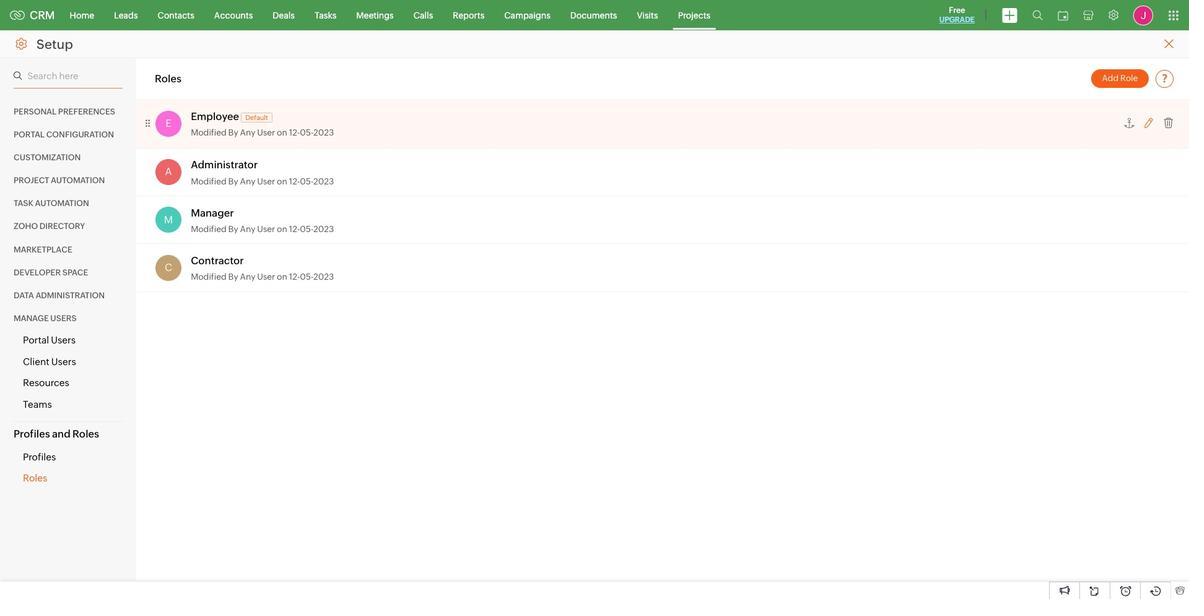 Task type: locate. For each thing, give the bounding box(es) containing it.
deals
[[273, 10, 295, 20]]

deals link
[[263, 0, 305, 30]]

campaigns
[[504, 10, 550, 20]]

upgrade
[[939, 15, 975, 24]]

free upgrade
[[939, 6, 975, 24]]

projects
[[678, 10, 710, 20]]

visits link
[[627, 0, 668, 30]]

documents
[[570, 10, 617, 20]]

create menu image
[[1002, 8, 1017, 23]]

create menu element
[[995, 0, 1025, 30]]

calls
[[414, 10, 433, 20]]

projects link
[[668, 0, 720, 30]]

leads
[[114, 10, 138, 20]]

tasks link
[[305, 0, 346, 30]]

visits
[[637, 10, 658, 20]]



Task type: vqa. For each thing, say whether or not it's contained in the screenshot.
MR. CHRISTOPHER MACLEAD (SAMPLE) - RANGONI OF FLORENCE
no



Task type: describe. For each thing, give the bounding box(es) containing it.
crm
[[30, 9, 55, 22]]

reports link
[[443, 0, 494, 30]]

home link
[[60, 0, 104, 30]]

free
[[949, 6, 965, 15]]

accounts
[[214, 10, 253, 20]]

contacts link
[[148, 0, 204, 30]]

contacts
[[158, 10, 194, 20]]

documents link
[[560, 0, 627, 30]]

leads link
[[104, 0, 148, 30]]

reports
[[453, 10, 484, 20]]

meetings link
[[346, 0, 404, 30]]

home
[[70, 10, 94, 20]]

campaigns link
[[494, 0, 560, 30]]

calendar image
[[1058, 10, 1068, 20]]

profile element
[[1126, 0, 1161, 30]]

meetings
[[356, 10, 394, 20]]

search element
[[1025, 0, 1050, 30]]

search image
[[1032, 10, 1043, 20]]

tasks
[[315, 10, 336, 20]]

crm link
[[10, 9, 55, 22]]

accounts link
[[204, 0, 263, 30]]

calls link
[[404, 0, 443, 30]]

profile image
[[1133, 5, 1153, 25]]



